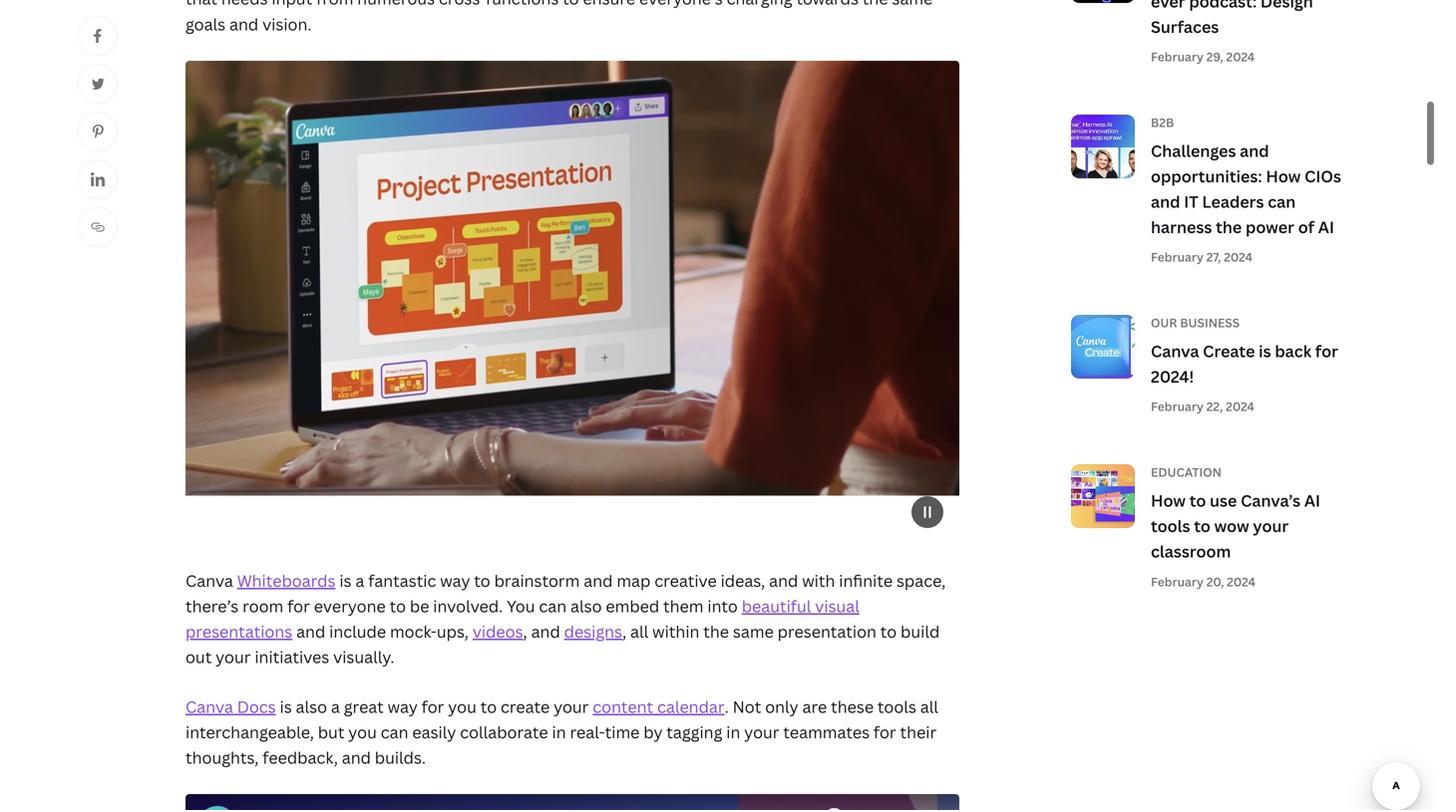 Task type: vqa. For each thing, say whether or not it's contained in the screenshot.
classroom
yes



Task type: locate. For each thing, give the bounding box(es) containing it.
the
[[1216, 217, 1242, 238], [703, 621, 729, 643]]

february left 29,
[[1151, 48, 1204, 65]]

be
[[410, 596, 429, 617]]

0 horizontal spatial the
[[703, 621, 729, 643]]

education how to use canva's ai tools to wow your classroom
[[1151, 464, 1320, 563]]

0 vertical spatial all
[[630, 621, 649, 643]]

1 horizontal spatial the
[[1216, 217, 1242, 238]]

also up but
[[296, 696, 327, 718]]

2024
[[1226, 48, 1255, 65], [1224, 249, 1253, 266], [1226, 399, 1255, 415], [1227, 574, 1256, 590]]

your inside . not only are these tools all interchangeable, but you can easily collaborate in real-time by tagging in your teammates for their thoughts, feedback, and builds.
[[744, 722, 779, 743]]

and up beautiful in the bottom of the page
[[769, 570, 798, 592]]

and inside . not only are these tools all interchangeable, but you can easily collaborate in real-time by tagging in your teammates for their thoughts, feedback, and builds.
[[342, 747, 371, 769]]

content calendar link
[[593, 696, 725, 718]]

way inside is a fantastic way to brainstorm and map creative ideas, and with infinite space, there's room for everyone to be involved. you can also embed them into
[[440, 570, 470, 592]]

for left their
[[874, 722, 896, 743]]

2 , from the left
[[622, 621, 627, 643]]

0 vertical spatial way
[[440, 570, 470, 592]]

all down embed
[[630, 621, 649, 643]]

also
[[571, 596, 602, 617], [296, 696, 327, 718]]

february down 2024!
[[1151, 399, 1204, 415]]

of
[[1298, 217, 1315, 238]]

for inside . not only are these tools all interchangeable, but you can easily collaborate in real-time by tagging in your teammates for their thoughts, feedback, and builds.
[[874, 722, 896, 743]]

1 vertical spatial you
[[348, 722, 377, 743]]

february 27, 2024
[[1151, 249, 1253, 266]]

image of tim sheedy from ecostysm, natalie piucco from google australia and robert kawalsky from canva, joining together for a canva cio webinar about harnessing ai to maximize innovation and minimize app sprawl. image
[[1071, 114, 1135, 178]]

is right docs
[[280, 696, 292, 718]]

,
[[523, 621, 527, 643], [622, 621, 627, 643]]

0 horizontal spatial way
[[388, 696, 418, 718]]

2024 right 27,
[[1224, 249, 1253, 266]]

0 horizontal spatial all
[[630, 621, 649, 643]]

1 horizontal spatial in
[[726, 722, 740, 743]]

0 vertical spatial the
[[1216, 217, 1242, 238]]

is
[[1259, 341, 1271, 362], [339, 570, 352, 592], [280, 696, 292, 718]]

ai right canva's
[[1304, 490, 1320, 512]]

way
[[440, 570, 470, 592], [388, 696, 418, 718]]

0 horizontal spatial tools
[[878, 696, 916, 718]]

0 vertical spatial you
[[448, 696, 477, 718]]

a up but
[[331, 696, 340, 718]]

the inside b2b challenges and opportunities: how cios and it leaders can harness the power of ai
[[1216, 217, 1242, 238]]

0 horizontal spatial how
[[1151, 490, 1186, 512]]

1 horizontal spatial all
[[920, 696, 938, 718]]

is left back
[[1259, 341, 1271, 362]]

1 horizontal spatial way
[[440, 570, 470, 592]]

the down leaders
[[1216, 217, 1242, 238]]

beautiful visual presentations link
[[186, 596, 860, 643]]

also inside is a fantastic way to brainstorm and map creative ideas, and with infinite space, there's room for everyone to be involved. you can also embed them into
[[571, 596, 602, 617]]

interchangeable,
[[186, 722, 314, 743]]

in left the real-
[[552, 722, 566, 743]]

1 horizontal spatial you
[[448, 696, 477, 718]]

1 vertical spatial the
[[703, 621, 729, 643]]

your up the real-
[[554, 696, 589, 718]]

how
[[1266, 166, 1301, 187], [1151, 490, 1186, 512]]

february 29, 2024 link
[[1071, 0, 1358, 67]]

the down into on the bottom of page
[[703, 621, 729, 643]]

can inside is a fantastic way to brainstorm and map creative ideas, and with infinite space, there's room for everyone to be involved. you can also embed them into
[[539, 596, 567, 617]]

to left build at the right bottom
[[880, 621, 897, 643]]

canva's
[[1241, 490, 1301, 512]]

1 vertical spatial also
[[296, 696, 327, 718]]

how down education
[[1151, 490, 1186, 512]]

also up designs
[[571, 596, 602, 617]]

mock-
[[390, 621, 437, 643]]

canva for canva whiteboards
[[186, 570, 233, 592]]

time
[[605, 722, 640, 743]]

can
[[1268, 191, 1296, 212], [539, 596, 567, 617], [381, 722, 408, 743]]

for down whiteboards
[[287, 596, 310, 617]]

0 horizontal spatial is
[[280, 696, 292, 718]]

visual
[[815, 596, 860, 617]]

1 vertical spatial is
[[339, 570, 352, 592]]

and down but
[[342, 747, 371, 769]]

1 horizontal spatial how
[[1266, 166, 1301, 187]]

your down not
[[744, 722, 779, 743]]

with
[[802, 570, 835, 592]]

1 horizontal spatial is
[[339, 570, 352, 592]]

2 horizontal spatial is
[[1259, 341, 1271, 362]]

opportunities:
[[1151, 166, 1262, 187]]

canva
[[1151, 341, 1199, 362], [186, 570, 233, 592], [186, 696, 233, 718]]

0 vertical spatial is
[[1259, 341, 1271, 362]]

canva up 2024!
[[1151, 341, 1199, 362]]

february
[[1151, 48, 1204, 65], [1151, 249, 1204, 266], [1151, 399, 1204, 415], [1151, 574, 1204, 590]]

3 february from the top
[[1151, 399, 1204, 415]]

.
[[725, 696, 729, 718]]

visually.
[[333, 647, 394, 668]]

for right back
[[1315, 341, 1338, 362]]

1 february from the top
[[1151, 48, 1204, 65]]

2 february from the top
[[1151, 249, 1204, 266]]

2 vertical spatial can
[[381, 722, 408, 743]]

designs link
[[564, 621, 622, 643]]

tools
[[1151, 516, 1190, 537], [878, 696, 916, 718]]

all inside . not only are these tools all interchangeable, but you can easily collaborate in real-time by tagging in your teammates for their thoughts, feedback, and builds.
[[920, 696, 938, 718]]

0 horizontal spatial can
[[381, 722, 408, 743]]

tools up their
[[878, 696, 916, 718]]

0 vertical spatial can
[[1268, 191, 1296, 212]]

your down canva's
[[1253, 516, 1289, 537]]

canva inside 'our business canva create is back for 2024!'
[[1151, 341, 1199, 362]]

ai
[[1318, 217, 1334, 238], [1304, 490, 1320, 512]]

and down you
[[531, 621, 560, 643]]

a
[[355, 570, 364, 592], [331, 696, 340, 718]]

, down you
[[523, 621, 527, 643]]

canva docs is also a great way for you to create your content calendar
[[186, 696, 725, 718]]

presentation
[[778, 621, 877, 643]]

canva left docs
[[186, 696, 233, 718]]

0 vertical spatial ai
[[1318, 217, 1334, 238]]

real-
[[570, 722, 605, 743]]

1 vertical spatial canva
[[186, 570, 233, 592]]

you up easily
[[448, 696, 477, 718]]

1 , from the left
[[523, 621, 527, 643]]

1 vertical spatial way
[[388, 696, 418, 718]]

1 in from the left
[[552, 722, 566, 743]]

and
[[1240, 140, 1269, 161], [1151, 191, 1180, 212], [584, 570, 613, 592], [769, 570, 798, 592], [296, 621, 325, 643], [531, 621, 560, 643], [342, 747, 371, 769]]

2024 for business
[[1226, 399, 1255, 415]]

how left cios on the right top of the page
[[1266, 166, 1301, 187]]

way up involved.
[[440, 570, 470, 592]]

2024 right 22,
[[1226, 399, 1255, 415]]

0 vertical spatial canva
[[1151, 341, 1199, 362]]

to up involved.
[[474, 570, 490, 592]]

your
[[1253, 516, 1289, 537], [216, 647, 251, 668], [554, 696, 589, 718], [744, 722, 779, 743]]

can down brainstorm
[[539, 596, 567, 617]]

you down great
[[348, 722, 377, 743]]

back
[[1275, 341, 1312, 362]]

1 horizontal spatial ,
[[622, 621, 627, 643]]

cios
[[1305, 166, 1341, 187]]

whiteboards
[[237, 570, 336, 592]]

29,
[[1207, 48, 1223, 65]]

it
[[1184, 191, 1199, 212]]

0 horizontal spatial a
[[331, 696, 340, 718]]

0 horizontal spatial also
[[296, 696, 327, 718]]

1 vertical spatial ai
[[1304, 490, 1320, 512]]

1 horizontal spatial also
[[571, 596, 602, 617]]

a up the everyone
[[355, 570, 364, 592]]

ai inside b2b challenges and opportunities: how cios and it leaders can harness the power of ai
[[1318, 217, 1334, 238]]

1 vertical spatial how
[[1151, 490, 1186, 512]]

teammates
[[783, 722, 870, 743]]

same
[[733, 621, 774, 643]]

is up the everyone
[[339, 570, 352, 592]]

for
[[1315, 341, 1338, 362], [287, 596, 310, 617], [422, 696, 444, 718], [874, 722, 896, 743]]

2 vertical spatial canva
[[186, 696, 233, 718]]

can up 'power'
[[1268, 191, 1296, 212]]

can up builds.
[[381, 722, 408, 743]]

to up collaborate at the bottom left
[[480, 696, 497, 718]]

great
[[344, 696, 384, 718]]

2 horizontal spatial can
[[1268, 191, 1296, 212]]

1 vertical spatial can
[[539, 596, 567, 617]]

2024 for how
[[1227, 574, 1256, 590]]

canva up there's
[[186, 570, 233, 592]]

2 vertical spatial is
[[280, 696, 292, 718]]

for up easily
[[422, 696, 444, 718]]

1 horizontal spatial can
[[539, 596, 567, 617]]

, down embed
[[622, 621, 627, 643]]

0 vertical spatial tools
[[1151, 516, 1190, 537]]

2 in from the left
[[726, 722, 740, 743]]

in down .
[[726, 722, 740, 743]]

your down presentations
[[216, 647, 251, 668]]

1 horizontal spatial tools
[[1151, 516, 1190, 537]]

1 vertical spatial tools
[[878, 696, 916, 718]]

1 vertical spatial all
[[920, 696, 938, 718]]

0 horizontal spatial in
[[552, 722, 566, 743]]

4 february from the top
[[1151, 574, 1204, 590]]

0 vertical spatial also
[[571, 596, 602, 617]]

for inside 'our business canva create is back for 2024!'
[[1315, 341, 1338, 362]]

thoughts,
[[186, 747, 259, 769]]

to up classroom
[[1194, 516, 1211, 537]]

22,
[[1207, 399, 1223, 415]]

b2b challenges and opportunities: how cios and it leaders can harness the power of ai
[[1151, 114, 1341, 238]]

you
[[448, 696, 477, 718], [348, 722, 377, 743]]

february down harness at right top
[[1151, 249, 1204, 266]]

0 horizontal spatial you
[[348, 722, 377, 743]]

involved.
[[433, 596, 503, 617]]

classroom
[[1151, 541, 1231, 563]]

canva whiteboards
[[186, 570, 336, 592]]

0 vertical spatial how
[[1266, 166, 1301, 187]]

to inside , all within the same presentation to build out your initiatives visually.
[[880, 621, 897, 643]]

february down classroom
[[1151, 574, 1204, 590]]

february for challenges
[[1151, 249, 1204, 266]]

their
[[900, 722, 937, 743]]

leaders
[[1202, 191, 1264, 212]]

collaborate
[[460, 722, 548, 743]]

canva docs link
[[186, 696, 276, 718]]

0 vertical spatial a
[[355, 570, 364, 592]]

beautiful
[[742, 596, 811, 617]]

embed
[[606, 596, 659, 617]]

way right great
[[388, 696, 418, 718]]

ai right of
[[1318, 217, 1334, 238]]

to left be
[[390, 596, 406, 617]]

all up their
[[920, 696, 938, 718]]

to left use in the bottom right of the page
[[1190, 490, 1206, 512]]

tools up classroom
[[1151, 516, 1190, 537]]

0 horizontal spatial ,
[[523, 621, 527, 643]]

1 horizontal spatial a
[[355, 570, 364, 592]]

2024 right 20,
[[1227, 574, 1256, 590]]

2024 right 29,
[[1226, 48, 1255, 65]]



Task type: describe. For each thing, give the bounding box(es) containing it.
videos
[[473, 621, 523, 643]]

your inside education how to use canva's ai tools to wow your classroom
[[1253, 516, 1289, 537]]

canva for canva docs is also a great way for you to create your content calendar
[[186, 696, 233, 718]]

within
[[652, 621, 700, 643]]

february 29, 2024
[[1151, 48, 1255, 65]]

blue background with two smiling faces and the text canva create image
[[1071, 315, 1135, 379]]

is inside is a fantastic way to brainstorm and map creative ideas, and with infinite space, there's room for everyone to be involved. you can also embed them into
[[339, 570, 352, 592]]

creative
[[654, 570, 717, 592]]

tools inside education how to use canva's ai tools to wow your classroom
[[1151, 516, 1190, 537]]

designs
[[564, 621, 622, 643]]

create
[[501, 696, 550, 718]]

docs
[[237, 696, 276, 718]]

business
[[1180, 315, 1240, 331]]

february inside "link"
[[1151, 48, 1204, 65]]

space,
[[897, 570, 946, 592]]

is a fantastic way to brainstorm and map creative ideas, and with infinite space, there's room for everyone to be involved. you can also embed them into
[[186, 570, 946, 617]]

and up 'opportunities:'
[[1240, 140, 1269, 161]]

1 vertical spatial a
[[331, 696, 340, 718]]

videos link
[[473, 621, 523, 643]]

you inside . not only are these tools all interchangeable, but you can easily collaborate in real-time by tagging in your teammates for their thoughts, feedback, and builds.
[[348, 722, 377, 743]]

a inside is a fantastic way to brainstorm and map creative ideas, and with infinite space, there's room for everyone to be involved. you can also embed them into
[[355, 570, 364, 592]]

power
[[1246, 217, 1295, 238]]

, inside , all within the same presentation to build out your initiatives visually.
[[622, 621, 627, 643]]

only
[[765, 696, 799, 718]]

these
[[831, 696, 874, 718]]

ideas,
[[721, 570, 765, 592]]

b2b
[[1151, 114, 1174, 130]]

but
[[318, 722, 345, 743]]

tools inside . not only are these tools all interchangeable, but you can easily collaborate in real-time by tagging in your teammates for their thoughts, feedback, and builds.
[[878, 696, 916, 718]]

and left it
[[1151, 191, 1180, 212]]

initiatives
[[255, 647, 329, 668]]

our business canva create is back for 2024!
[[1151, 315, 1338, 388]]

are
[[802, 696, 827, 718]]

for inside is a fantastic way to brainstorm and map creative ideas, and with infinite space, there's room for everyone to be involved. you can also embed them into
[[287, 596, 310, 617]]

and include mock-ups, videos , and designs
[[292, 621, 622, 643]]

build
[[901, 621, 940, 643]]

education
[[1151, 464, 1222, 481]]

include
[[329, 621, 386, 643]]

your inside , all within the same presentation to build out your initiatives visually.
[[216, 647, 251, 668]]

can inside b2b challenges and opportunities: how cios and it leaders can harness the power of ai
[[1268, 191, 1296, 212]]

ai inside education how to use canva's ai tools to wow your classroom
[[1304, 490, 1320, 512]]

easily
[[412, 722, 456, 743]]

fantastic
[[368, 570, 436, 592]]

harness
[[1151, 217, 1212, 238]]

there's
[[186, 596, 239, 617]]

how inside education how to use canva's ai tools to wow your classroom
[[1151, 490, 1186, 512]]

february for how
[[1151, 574, 1204, 590]]

beautiful visual presentations
[[186, 596, 860, 643]]

calendar
[[657, 696, 725, 718]]

presentations
[[186, 621, 292, 643]]

brainstorm
[[494, 570, 580, 592]]

challenges
[[1151, 140, 1236, 161]]

27,
[[1207, 249, 1221, 266]]

wow
[[1214, 516, 1249, 537]]

ups,
[[437, 621, 469, 643]]

, all within the same presentation to build out your initiatives visually.
[[186, 621, 940, 668]]

2024!
[[1151, 366, 1194, 388]]

february 22, 2024
[[1151, 399, 1255, 415]]

use
[[1210, 490, 1237, 512]]

our
[[1151, 315, 1177, 331]]

out
[[186, 647, 212, 668]]

them
[[663, 596, 704, 617]]

and left the map
[[584, 570, 613, 592]]

into
[[708, 596, 738, 617]]

whiteboards link
[[237, 570, 336, 592]]

by
[[644, 722, 663, 743]]

everyone
[[314, 596, 386, 617]]

february 20, 2024
[[1151, 574, 1256, 590]]

can inside . not only are these tools all interchangeable, but you can easily collaborate in real-time by tagging in your teammates for their thoughts, feedback, and builds.
[[381, 722, 408, 743]]

is inside 'our business canva create is back for 2024!'
[[1259, 341, 1271, 362]]

create
[[1203, 341, 1255, 362]]

infinite
[[839, 570, 893, 592]]

you
[[507, 596, 535, 617]]

feedback,
[[263, 747, 338, 769]]

2024 inside "link"
[[1226, 48, 1255, 65]]

map
[[617, 570, 651, 592]]

. not only are these tools all interchangeable, but you can easily collaborate in real-time by tagging in your teammates for their thoughts, feedback, and builds.
[[186, 696, 938, 769]]

content
[[593, 696, 653, 718]]

all inside , all within the same presentation to build out your initiatives visually.
[[630, 621, 649, 643]]

2024 for challenges
[[1224, 249, 1253, 266]]

room
[[242, 596, 283, 617]]

20,
[[1207, 574, 1224, 590]]

builds.
[[375, 747, 426, 769]]

february for business
[[1151, 399, 1204, 415]]

and up 'initiatives'
[[296, 621, 325, 643]]

the inside , all within the same presentation to build out your initiatives visually.
[[703, 621, 729, 643]]

not
[[733, 696, 761, 718]]

how inside b2b challenges and opportunities: how cios and it leaders can harness the power of ai
[[1266, 166, 1301, 187]]

tagging
[[667, 722, 722, 743]]



